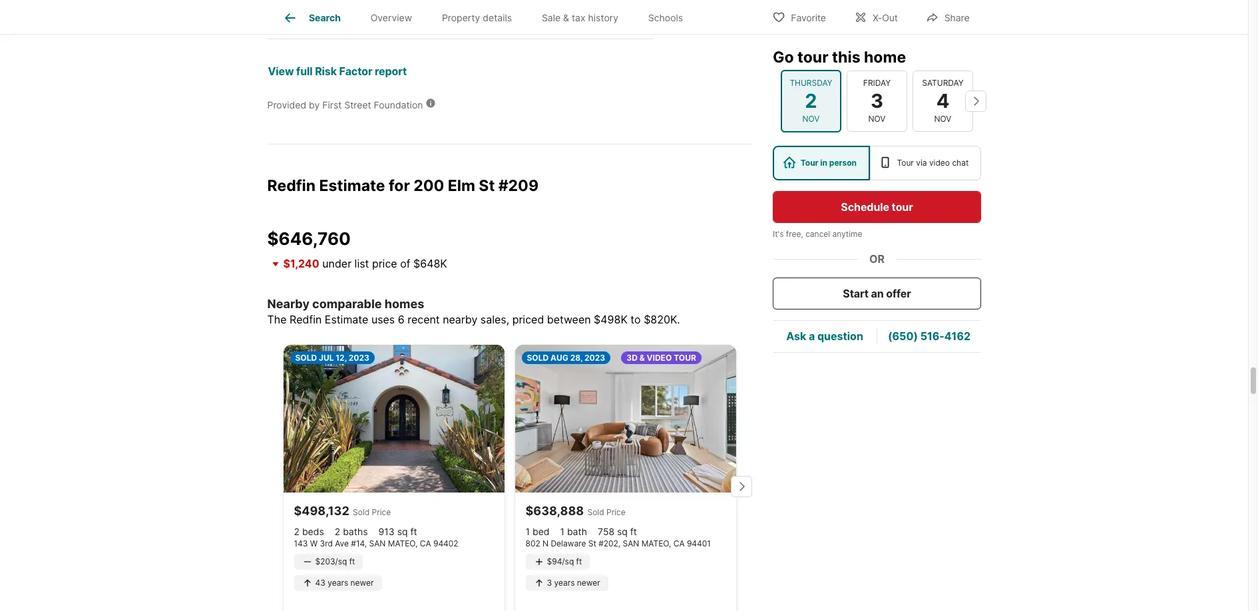 Task type: describe. For each thing, give the bounding box(es) containing it.
#14,
[[351, 539, 367, 549]]

2 beds
[[294, 526, 324, 537]]

nov for 3
[[868, 114, 886, 124]]

2023 for $498,132
[[349, 353, 370, 363]]

$1,240
[[283, 257, 319, 270]]

favorite
[[791, 12, 826, 23]]

for
[[389, 176, 410, 195]]

street
[[344, 99, 371, 110]]

2023 for $638,888
[[585, 353, 606, 363]]

jul
[[319, 353, 334, 363]]

43
[[315, 578, 326, 588]]

$498k
[[594, 313, 628, 327]]

2 for 2 baths
[[335, 526, 340, 537]]

tour in person option
[[773, 146, 870, 180]]

saturday
[[922, 78, 964, 88]]

property details tab
[[427, 2, 527, 34]]

$646,760
[[267, 229, 351, 249]]

offer
[[886, 287, 911, 300]]

redfin estimate for 200 elm st #209
[[267, 176, 539, 195]]

tour for schedule
[[892, 200, 913, 214]]

wind factor - minimal minimal risk of severe winds over next 30 years
[[305, 1, 513, 27]]

favorite button
[[761, 3, 838, 30]]

between
[[547, 313, 591, 327]]

sold jul 12, 2023
[[295, 353, 370, 363]]

sold for $498,132
[[353, 507, 370, 517]]

sale & tax history
[[542, 12, 619, 23]]

nearby
[[443, 313, 478, 327]]

over
[[431, 16, 451, 27]]

redfin inside nearby comparable homes the redfin estimate uses 6 recent nearby sales, priced between $498k to $820k.
[[290, 313, 322, 327]]

next
[[453, 16, 472, 27]]

$638,888
[[526, 504, 584, 518]]

schools
[[648, 12, 683, 23]]

sq for $638,888
[[617, 526, 628, 537]]

0 vertical spatial minimal
[[378, 1, 419, 15]]

ca for $498,132
[[420, 539, 431, 549]]

43 years newer
[[315, 578, 374, 588]]

3 years newer
[[547, 578, 601, 588]]

28,
[[571, 353, 583, 363]]

2 for 2 beds
[[294, 526, 300, 537]]

property details
[[442, 12, 512, 23]]

0 vertical spatial estimate
[[319, 176, 385, 195]]

ca for $638,888
[[674, 539, 685, 549]]

#209
[[499, 176, 539, 195]]

under
[[322, 257, 352, 270]]

overview
[[371, 12, 412, 23]]

price
[[372, 257, 397, 270]]

143 w 3rd ave #14, san mateo, ca 94402
[[294, 539, 459, 549]]

nearby
[[267, 297, 310, 311]]

(650) 516-4162 link
[[888, 330, 971, 343]]

tour for tour in person
[[801, 158, 818, 168]]

start
[[843, 287, 869, 300]]

sold for $638,888
[[588, 507, 604, 517]]

x-out button
[[843, 3, 910, 30]]

1 bed
[[526, 526, 550, 537]]

photo of 802 n delaware st #202, san mateo, ca 94401 image
[[515, 345, 736, 493]]

san for $498,132
[[369, 539, 386, 549]]

newer for $638,888
[[577, 578, 601, 588]]

years for $638,888
[[554, 578, 575, 588]]

#202,
[[599, 539, 621, 549]]

sale & tax history tab
[[527, 2, 634, 34]]

ask
[[786, 330, 806, 343]]

full
[[296, 64, 313, 78]]

estimate inside nearby comparable homes the redfin estimate uses 6 recent nearby sales, priced between $498k to $820k.
[[325, 313, 369, 327]]

x-out
[[873, 12, 898, 23]]

& for tax
[[563, 12, 569, 23]]

first
[[322, 99, 342, 110]]

search
[[309, 12, 341, 23]]

ft right the 913
[[411, 526, 417, 537]]

next image
[[731, 476, 752, 498]]

4162
[[945, 330, 971, 343]]

& for video
[[640, 353, 645, 363]]

years for $498,132
[[328, 578, 348, 588]]

friday
[[863, 78, 891, 88]]

$203/sq ft
[[315, 557, 355, 567]]

view full risk factor report
[[268, 64, 407, 78]]

this
[[832, 48, 861, 67]]

home
[[864, 48, 906, 67]]

search link
[[282, 10, 341, 26]]

12,
[[336, 353, 347, 363]]

sales,
[[481, 313, 510, 327]]

share
[[945, 12, 970, 23]]

sold for $498,132
[[295, 353, 317, 363]]

30
[[475, 16, 487, 27]]

overview tab
[[356, 2, 427, 34]]

$94/sq
[[547, 557, 574, 567]]

bath
[[567, 526, 587, 537]]

tour via video chat option
[[870, 146, 981, 180]]

provided
[[267, 99, 306, 110]]

aug
[[551, 353, 569, 363]]

schools tab
[[634, 2, 698, 34]]

94402
[[433, 539, 459, 549]]

200
[[414, 176, 444, 195]]

it's
[[773, 229, 784, 239]]

nov for 2
[[803, 114, 820, 124]]

4
[[936, 89, 950, 112]]

photo of 143 w 3rd ave #14, san mateo, ca 94402 image
[[283, 345, 504, 493]]

802 n delaware st #202, san mateo, ca 94401
[[526, 539, 711, 549]]

by
[[309, 99, 320, 110]]

tour for go
[[797, 48, 829, 67]]

-
[[371, 1, 376, 15]]

homes
[[385, 297, 424, 311]]

winds
[[403, 16, 429, 27]]

beds
[[302, 526, 324, 537]]

thursday
[[790, 78, 833, 88]]

ft up 802 n delaware st #202, san mateo, ca 94401
[[631, 526, 637, 537]]



Task type: locate. For each thing, give the bounding box(es) containing it.
san for $638,888
[[623, 539, 640, 549]]

tour for tour via video chat
[[897, 158, 914, 168]]

1 2023 from the left
[[349, 353, 370, 363]]

2 ca from the left
[[674, 539, 685, 549]]

factor right risk
[[339, 64, 372, 78]]

0 horizontal spatial newer
[[351, 578, 374, 588]]

2 sq from the left
[[617, 526, 628, 537]]

nov
[[803, 114, 820, 124], [868, 114, 886, 124], [934, 114, 952, 124]]

friday 3 nov
[[863, 78, 891, 124]]

2 tour from the left
[[897, 158, 914, 168]]

1 mateo, from the left
[[388, 539, 418, 549]]

1 for 1 bath
[[560, 526, 565, 537]]

0 vertical spatial &
[[563, 12, 569, 23]]

nov inside friday 3 nov
[[868, 114, 886, 124]]

2 mateo, from the left
[[642, 539, 671, 549]]

1 ca from the left
[[420, 539, 431, 549]]

(650) 516-4162
[[888, 330, 971, 343]]

802
[[526, 539, 541, 549]]

2 sold from the left
[[588, 507, 604, 517]]

0 vertical spatial of
[[359, 16, 368, 27]]

0 horizontal spatial sq
[[397, 526, 408, 537]]

1 horizontal spatial san
[[623, 539, 640, 549]]

2 nov from the left
[[868, 114, 886, 124]]

next image
[[965, 90, 987, 112]]

ft
[[411, 526, 417, 537], [631, 526, 637, 537], [349, 557, 355, 567], [576, 557, 582, 567]]

wind
[[305, 1, 332, 15]]

94401
[[687, 539, 711, 549]]

redfin
[[267, 176, 316, 195], [290, 313, 322, 327]]

(650)
[[888, 330, 918, 343]]

0 vertical spatial 3
[[871, 89, 883, 112]]

a
[[809, 330, 815, 343]]

3d
[[627, 353, 638, 363]]

ca left 94402 at the bottom left of the page
[[420, 539, 431, 549]]

None button
[[781, 70, 841, 133], [847, 70, 907, 132], [913, 70, 973, 132], [781, 70, 841, 133], [847, 70, 907, 132], [913, 70, 973, 132]]

1 horizontal spatial newer
[[577, 578, 601, 588]]

risk
[[341, 16, 357, 27]]

1 newer from the left
[[351, 578, 374, 588]]

schedule
[[841, 200, 889, 214]]

1 horizontal spatial years
[[489, 16, 513, 27]]

3 nov from the left
[[934, 114, 952, 124]]

sale
[[542, 12, 561, 23]]

3 down $94/sq
[[547, 578, 552, 588]]

history
[[588, 12, 619, 23]]

view full risk factor report button
[[267, 55, 408, 87]]

report
[[375, 64, 407, 78]]

2023 right 28,
[[585, 353, 606, 363]]

1 up 802
[[526, 526, 530, 537]]

redfin up $646,760
[[267, 176, 316, 195]]

758 sq ft
[[598, 526, 637, 537]]

$498,132 sold price
[[294, 504, 391, 518]]

sold for $638,888
[[527, 353, 549, 363]]

2023 right 12,
[[349, 353, 370, 363]]

1 vertical spatial estimate
[[325, 313, 369, 327]]

chat
[[952, 158, 969, 168]]

& left tax on the left top
[[563, 12, 569, 23]]

st left #202, in the left bottom of the page
[[589, 539, 597, 549]]

tour
[[801, 158, 818, 168], [897, 158, 914, 168]]

2 horizontal spatial 2
[[805, 89, 817, 112]]

nov down 4
[[934, 114, 952, 124]]

st right elm
[[479, 176, 495, 195]]

0 horizontal spatial 2
[[294, 526, 300, 537]]

factor
[[334, 1, 368, 15], [339, 64, 372, 78]]

913 sq ft
[[379, 526, 417, 537]]

list box
[[773, 146, 981, 180]]

1 horizontal spatial st
[[589, 539, 597, 549]]

go
[[773, 48, 794, 67]]

in
[[820, 158, 827, 168]]

143
[[294, 539, 308, 549]]

minimal down wind at the top left
[[305, 16, 338, 27]]

w
[[310, 539, 318, 549]]

estimate down "comparable"
[[325, 313, 369, 327]]

0 horizontal spatial mateo,
[[388, 539, 418, 549]]

sold
[[353, 507, 370, 517], [588, 507, 604, 517]]

1 horizontal spatial sold
[[527, 353, 549, 363]]

factor inside view full risk factor report button
[[339, 64, 372, 78]]

1 horizontal spatial 2
[[335, 526, 340, 537]]

ft right $94/sq
[[576, 557, 582, 567]]

1 vertical spatial st
[[589, 539, 597, 549]]

& inside tab
[[563, 12, 569, 23]]

2 price from the left
[[607, 507, 626, 517]]

0 horizontal spatial &
[[563, 12, 569, 23]]

newer
[[351, 578, 374, 588], [577, 578, 601, 588]]

ave
[[335, 539, 349, 549]]

out
[[883, 12, 898, 23]]

1 san from the left
[[369, 539, 386, 549]]

tour up thursday
[[797, 48, 829, 67]]

nov down thursday
[[803, 114, 820, 124]]

sold up 'baths' on the left of the page
[[353, 507, 370, 517]]

3
[[871, 89, 883, 112], [547, 578, 552, 588]]

2 sold from the left
[[527, 353, 549, 363]]

2 1 from the left
[[560, 526, 565, 537]]

1 vertical spatial 3
[[547, 578, 552, 588]]

of inside the "wind factor - minimal minimal risk of severe winds over next 30 years"
[[359, 16, 368, 27]]

of
[[359, 16, 368, 27], [400, 257, 411, 270]]

tour left via at top
[[897, 158, 914, 168]]

tour in person
[[801, 158, 857, 168]]

2 inside thursday 2 nov
[[805, 89, 817, 112]]

free,
[[786, 229, 803, 239]]

price inside the $638,888 sold price
[[607, 507, 626, 517]]

tour via video chat
[[897, 158, 969, 168]]

1 horizontal spatial 3
[[871, 89, 883, 112]]

1 nov from the left
[[803, 114, 820, 124]]

to
[[631, 313, 641, 327]]

video
[[929, 158, 950, 168]]

0 horizontal spatial tour
[[797, 48, 829, 67]]

1 sold from the left
[[353, 507, 370, 517]]

of right price
[[400, 257, 411, 270]]

2 up 143 in the bottom left of the page
[[294, 526, 300, 537]]

1 vertical spatial of
[[400, 257, 411, 270]]

$648k
[[414, 257, 447, 270]]

years down $94/sq ft
[[554, 578, 575, 588]]

1 tour from the left
[[801, 158, 818, 168]]

price for $498,132
[[372, 507, 391, 517]]

1 horizontal spatial mateo,
[[642, 539, 671, 549]]

uses
[[372, 313, 395, 327]]

2 down thursday
[[805, 89, 817, 112]]

1 horizontal spatial &
[[640, 353, 645, 363]]

0 vertical spatial factor
[[334, 1, 368, 15]]

sold left jul
[[295, 353, 317, 363]]

list
[[355, 257, 369, 270]]

sq up 802 n delaware st #202, san mateo, ca 94401
[[617, 526, 628, 537]]

0 vertical spatial tour
[[797, 48, 829, 67]]

price
[[372, 507, 391, 517], [607, 507, 626, 517]]

0 horizontal spatial price
[[372, 507, 391, 517]]

$94/sq ft
[[547, 557, 582, 567]]

1 horizontal spatial price
[[607, 507, 626, 517]]

2 up 'ave'
[[335, 526, 340, 537]]

via
[[916, 158, 927, 168]]

an
[[871, 287, 884, 300]]

0 vertical spatial redfin
[[267, 176, 316, 195]]

1 horizontal spatial ca
[[674, 539, 685, 549]]

mateo, left 94401
[[642, 539, 671, 549]]

$638,888 sold price
[[526, 504, 626, 518]]

ca left 94401
[[674, 539, 685, 549]]

1 horizontal spatial of
[[400, 257, 411, 270]]

0 horizontal spatial sold
[[353, 507, 370, 517]]

1 sq from the left
[[397, 526, 408, 537]]

delaware
[[551, 539, 586, 549]]

0 horizontal spatial ca
[[420, 539, 431, 549]]

758
[[598, 526, 615, 537]]

1 up delaware
[[560, 526, 565, 537]]

share button
[[915, 3, 981, 30]]

mateo, down 913 sq ft
[[388, 539, 418, 549]]

san down the 913
[[369, 539, 386, 549]]

newer for $498,132
[[351, 578, 374, 588]]

st
[[479, 176, 495, 195], [589, 539, 597, 549]]

1 horizontal spatial sold
[[588, 507, 604, 517]]

newer down $203/sq ft
[[351, 578, 374, 588]]

1 for 1 bed
[[526, 526, 530, 537]]

1 horizontal spatial nov
[[868, 114, 886, 124]]

estimate left for at left
[[319, 176, 385, 195]]

1 vertical spatial factor
[[339, 64, 372, 78]]

ca
[[420, 539, 431, 549], [674, 539, 685, 549]]

ask a question
[[786, 330, 863, 343]]

sq for $498,132
[[397, 526, 408, 537]]

san down 758 sq ft
[[623, 539, 640, 549]]

or
[[869, 252, 885, 266]]

sold inside the $638,888 sold price
[[588, 507, 604, 517]]

0 horizontal spatial of
[[359, 16, 368, 27]]

price inside $498,132 sold price
[[372, 507, 391, 517]]

n
[[543, 539, 549, 549]]

schedule tour
[[841, 200, 913, 214]]

minimal up severe
[[378, 1, 419, 15]]

foundation
[[374, 99, 423, 110]]

0 horizontal spatial 1
[[526, 526, 530, 537]]

sold left aug
[[527, 353, 549, 363]]

1 horizontal spatial tour
[[897, 158, 914, 168]]

years right 30
[[489, 16, 513, 27]]

1 horizontal spatial sq
[[617, 526, 628, 537]]

0 horizontal spatial st
[[479, 176, 495, 195]]

factor inside the "wind factor - minimal minimal risk of severe winds over next 30 years"
[[334, 1, 368, 15]]

tour inside button
[[892, 200, 913, 214]]

nov for 4
[[934, 114, 952, 124]]

ask a question link
[[786, 330, 863, 343]]

view
[[268, 64, 294, 78]]

the
[[267, 313, 287, 327]]

redfin down nearby
[[290, 313, 322, 327]]

& right 3d
[[640, 353, 645, 363]]

factor up risk
[[334, 1, 368, 15]]

risk
[[315, 64, 337, 78]]

1 sold from the left
[[295, 353, 317, 363]]

1 horizontal spatial 2023
[[585, 353, 606, 363]]

sold inside $498,132 sold price
[[353, 507, 370, 517]]

price up the 913
[[372, 507, 391, 517]]

saturday 4 nov
[[922, 78, 964, 124]]

1 1 from the left
[[526, 526, 530, 537]]

x-
[[873, 12, 883, 23]]

years inside the "wind factor - minimal minimal risk of severe winds over next 30 years"
[[489, 16, 513, 27]]

video
[[647, 353, 672, 363]]

newer down $94/sq ft
[[577, 578, 601, 588]]

1 bath
[[560, 526, 587, 537]]

nov down friday
[[868, 114, 886, 124]]

2 newer from the left
[[577, 578, 601, 588]]

baths
[[343, 526, 368, 537]]

1 price from the left
[[372, 507, 391, 517]]

2 horizontal spatial years
[[554, 578, 575, 588]]

3 down friday
[[871, 89, 883, 112]]

of right risk
[[359, 16, 368, 27]]

0 horizontal spatial 2023
[[349, 353, 370, 363]]

0 vertical spatial st
[[479, 176, 495, 195]]

years right "43"
[[328, 578, 348, 588]]

1 horizontal spatial 1
[[560, 526, 565, 537]]

1 vertical spatial &
[[640, 353, 645, 363]]

0 horizontal spatial sold
[[295, 353, 317, 363]]

nearby comparable homes the redfin estimate uses 6 recent nearby sales, priced between $498k to $820k.
[[267, 297, 680, 327]]

1 horizontal spatial minimal
[[378, 1, 419, 15]]

3d & video tour
[[627, 353, 696, 363]]

sold up 758 at the left of the page
[[588, 507, 604, 517]]

2 san from the left
[[623, 539, 640, 549]]

0 horizontal spatial san
[[369, 539, 386, 549]]

1 horizontal spatial tour
[[892, 200, 913, 214]]

years
[[489, 16, 513, 27], [328, 578, 348, 588], [554, 578, 575, 588]]

mateo, for $638,888
[[642, 539, 671, 549]]

list box containing tour in person
[[773, 146, 981, 180]]

property
[[442, 12, 480, 23]]

sq right the 913
[[397, 526, 408, 537]]

provided by first street foundation
[[267, 99, 423, 110]]

price for $638,888
[[607, 507, 626, 517]]

0 horizontal spatial nov
[[803, 114, 820, 124]]

thursday 2 nov
[[790, 78, 833, 124]]

3 inside friday 3 nov
[[871, 89, 883, 112]]

2 horizontal spatial nov
[[934, 114, 952, 124]]

2 baths
[[335, 526, 368, 537]]

1 vertical spatial tour
[[892, 200, 913, 214]]

1 vertical spatial redfin
[[290, 313, 322, 327]]

tour left in
[[801, 158, 818, 168]]

3rd
[[320, 539, 333, 549]]

2 2023 from the left
[[585, 353, 606, 363]]

1 vertical spatial minimal
[[305, 16, 338, 27]]

mateo, for $498,132
[[388, 539, 418, 549]]

tab list
[[267, 0, 709, 34]]

ft down #14,
[[349, 557, 355, 567]]

0 horizontal spatial 3
[[547, 578, 552, 588]]

price up 758 sq ft
[[607, 507, 626, 517]]

nov inside thursday 2 nov
[[803, 114, 820, 124]]

tour right 'schedule'
[[892, 200, 913, 214]]

0 horizontal spatial minimal
[[305, 16, 338, 27]]

nov inside saturday 4 nov
[[934, 114, 952, 124]]

tab list containing search
[[267, 0, 709, 34]]

2
[[805, 89, 817, 112], [294, 526, 300, 537], [335, 526, 340, 537]]

0 horizontal spatial tour
[[801, 158, 818, 168]]

0 horizontal spatial years
[[328, 578, 348, 588]]



Task type: vqa. For each thing, say whether or not it's contained in the screenshot.
the top OPTION GROUP
no



